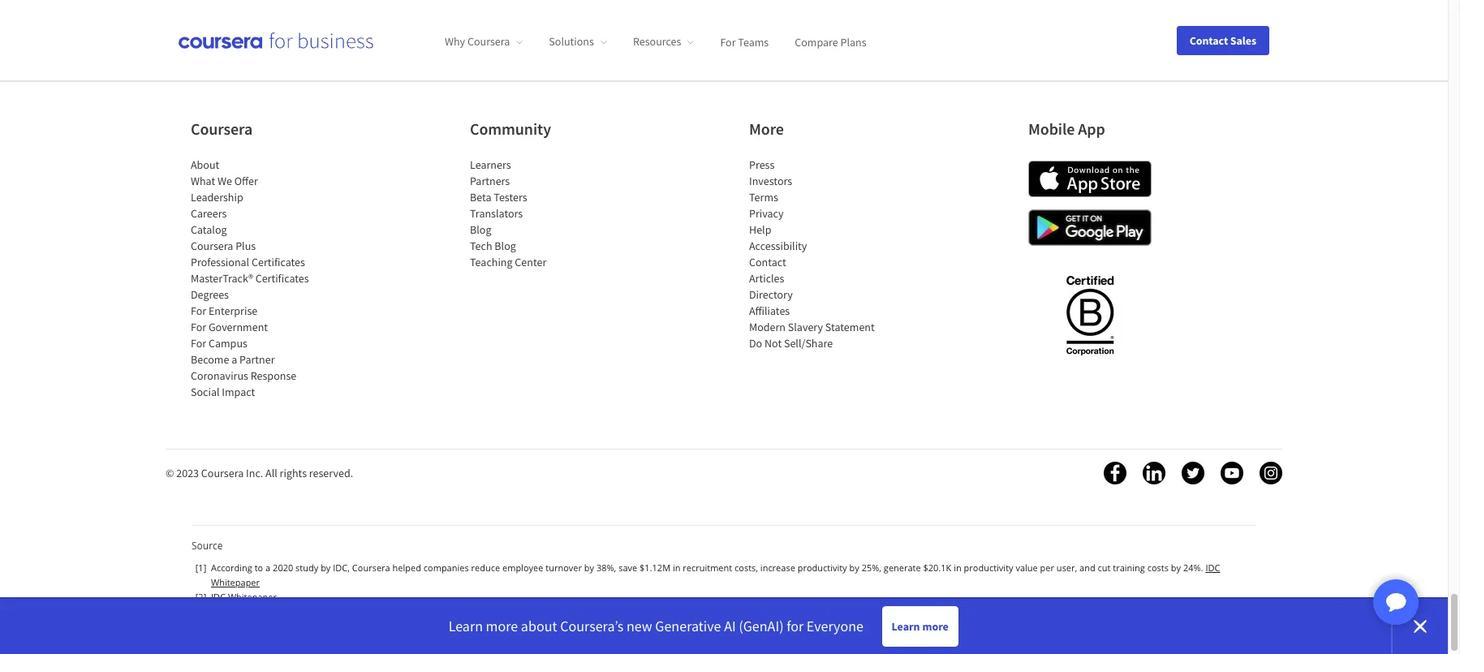 Task type: describe. For each thing, give the bounding box(es) containing it.
catalog
[[191, 222, 227, 237]]

become
[[191, 352, 229, 367]]

government
[[209, 320, 268, 334]]

press investors terms privacy help accessibility contact articles directory affiliates modern slavery statement do not sell/share
[[749, 158, 875, 351]]

costs
[[1147, 562, 1169, 574]]

resources
[[633, 34, 681, 49]]

investors link
[[749, 174, 792, 188]]

privacy link
[[749, 206, 784, 221]]

get it on google play image
[[1028, 209, 1152, 246]]

coronavirus response link
[[191, 369, 296, 383]]

companies
[[423, 562, 469, 574]]

learners
[[470, 158, 511, 172]]

modern
[[749, 320, 786, 334]]

plus
[[236, 239, 256, 253]]

0 horizontal spatial blog
[[470, 222, 491, 237]]

coronavirus
[[191, 369, 248, 383]]

coursera right why
[[467, 34, 510, 49]]

articles link
[[749, 271, 784, 286]]

become a partner link
[[191, 352, 275, 367]]

for left teams
[[720, 34, 736, 49]]

partners link
[[470, 174, 510, 188]]

affiliates
[[749, 304, 790, 318]]

slavery
[[788, 320, 823, 334]]

turnover
[[546, 562, 582, 574]]

about link
[[191, 158, 219, 172]]

plans
[[840, 34, 866, 49]]

leadership link
[[191, 190, 243, 205]]

coursera plus link
[[191, 239, 256, 253]]

modern slavery statement link
[[749, 320, 875, 334]]

professional
[[191, 255, 249, 270]]

increase
[[760, 562, 795, 574]]

1 productivity from the left
[[798, 562, 847, 574]]

contact sales
[[1190, 33, 1256, 47]]

partner
[[239, 352, 275, 367]]

1 vertical spatial certificates
[[255, 271, 309, 286]]

learners partners beta testers translators blog tech blog teaching center
[[470, 158, 546, 270]]

for up for campus link
[[191, 320, 206, 334]]

not
[[765, 336, 782, 351]]

coursera for business image
[[179, 32, 373, 48]]

mobile app
[[1028, 119, 1105, 139]]

contact sales button
[[1177, 26, 1269, 55]]

degrees link
[[191, 287, 229, 302]]

idc for idc whitepaper idc whitepaper
[[211, 591, 226, 603]]

press link
[[749, 158, 775, 172]]

careers link
[[191, 206, 227, 221]]

2 vertical spatial whitepaper
[[228, 606, 277, 618]]

inc.
[[246, 466, 263, 481]]

list for coursera
[[191, 157, 329, 400]]

social
[[191, 385, 220, 399]]

© 2023 coursera inc. all rights reserved.
[[166, 466, 353, 481]]

idc whitepaper
[[211, 562, 1220, 588]]

catalog link
[[191, 222, 227, 237]]

coursera linkedin image
[[1143, 462, 1166, 485]]

contact link
[[749, 255, 786, 270]]

4 by from the left
[[1171, 562, 1181, 574]]

compare
[[795, 34, 838, 49]]

translators
[[470, 206, 523, 221]]

idc,
[[333, 562, 350, 574]]

learn for learn more about coursera's new generative ai (genai) for everyone
[[449, 617, 483, 636]]

center
[[515, 255, 546, 270]]

2 idc whitepaper link from the top
[[211, 591, 277, 603]]

cut
[[1098, 562, 1111, 574]]

coursera inside about what we offer leadership careers catalog coursera plus professional certificates mastertrack® certificates degrees for enterprise for government for campus become a partner coronavirus response social impact
[[191, 239, 233, 253]]

investors
[[749, 174, 792, 188]]

reduce
[[471, 562, 500, 574]]

$20.1k
[[923, 562, 952, 574]]

learners link
[[470, 158, 511, 172]]

directory link
[[749, 287, 793, 302]]

what
[[191, 174, 215, 188]]

compare plans
[[795, 34, 866, 49]]

solutions link
[[549, 34, 607, 49]]

list for community
[[470, 157, 608, 270]]

why coursera link
[[445, 34, 523, 49]]

careers
[[191, 206, 227, 221]]

mobile
[[1028, 119, 1075, 139]]

and
[[1080, 562, 1095, 574]]

$1.12m
[[640, 562, 670, 574]]

learn for learn more
[[892, 619, 920, 633]]

1 horizontal spatial blog
[[495, 239, 516, 253]]

statement
[[825, 320, 875, 334]]

for government link
[[191, 320, 268, 334]]

blog link
[[470, 222, 491, 237]]

what we offer link
[[191, 174, 258, 188]]

articles
[[749, 271, 784, 286]]

coursera instagram image
[[1260, 462, 1282, 485]]

2020
[[273, 562, 293, 574]]

coursera facebook image
[[1104, 462, 1127, 485]]

beta
[[470, 190, 491, 205]]

why coursera
[[445, 34, 510, 49]]

tech
[[470, 239, 492, 253]]

all
[[265, 466, 277, 481]]

enterprise
[[209, 304, 257, 318]]

campus
[[209, 336, 247, 351]]

social impact link
[[191, 385, 255, 399]]

3 by from the left
[[849, 562, 859, 574]]

2 by from the left
[[584, 562, 594, 574]]

close banner image
[[1414, 620, 1427, 633]]

idc whitepaper idc whitepaper
[[211, 591, 277, 618]]



Task type: locate. For each thing, give the bounding box(es) containing it.
contact inside press investors terms privacy help accessibility contact articles directory affiliates modern slavery statement do not sell/share
[[749, 255, 786, 270]]

productivity left value
[[964, 562, 1013, 574]]

ai
[[724, 617, 736, 636]]

1 horizontal spatial a
[[265, 562, 270, 574]]

app
[[1078, 119, 1105, 139]]

impact
[[222, 385, 255, 399]]

0 horizontal spatial a
[[231, 352, 237, 367]]

contact left sales
[[1190, 33, 1228, 47]]

learn down the reduce
[[449, 617, 483, 636]]

1 list from the left
[[191, 157, 329, 400]]

learn
[[449, 617, 483, 636], [892, 619, 920, 633]]

in right $1.12m
[[673, 562, 681, 574]]

3 list from the left
[[749, 157, 887, 351]]

1 in from the left
[[673, 562, 681, 574]]

0 horizontal spatial in
[[673, 562, 681, 574]]

learn more link
[[882, 606, 958, 647]]

more for learn more about coursera's new generative ai (genai) for everyone
[[486, 617, 518, 636]]

in right $20.1k
[[954, 562, 962, 574]]

2 in from the left
[[954, 562, 962, 574]]

beta testers link
[[470, 190, 527, 205]]

in
[[673, 562, 681, 574], [954, 562, 962, 574]]

according
[[211, 562, 252, 574]]

do
[[749, 336, 762, 351]]

list containing press
[[749, 157, 887, 351]]

0 vertical spatial certificates
[[252, 255, 305, 270]]

solutions
[[549, 34, 594, 49]]

38%,
[[597, 562, 616, 574]]

1 horizontal spatial in
[[954, 562, 962, 574]]

2 productivity from the left
[[964, 562, 1013, 574]]

0 vertical spatial blog
[[470, 222, 491, 237]]

a right to
[[265, 562, 270, 574]]

tech blog link
[[470, 239, 516, 253]]

help
[[749, 222, 771, 237]]

1 vertical spatial contact
[[749, 255, 786, 270]]

0 vertical spatial a
[[231, 352, 237, 367]]

24%.
[[1183, 562, 1203, 574]]

2 vertical spatial idc
[[211, 606, 226, 618]]

whitepaper
[[211, 576, 260, 588], [228, 591, 277, 603], [228, 606, 277, 618]]

idc inside idc whitepaper
[[1206, 562, 1220, 574]]

community
[[470, 119, 551, 139]]

whitepaper for idc whitepaper
[[211, 576, 260, 588]]

more
[[486, 617, 518, 636], [922, 619, 949, 633]]

privacy
[[749, 206, 784, 221]]

coursera's
[[561, 617, 624, 636]]

1 horizontal spatial list
[[470, 157, 608, 270]]

coursera right "idc,"
[[352, 562, 390, 574]]

certificates up mastertrack® certificates link
[[252, 255, 305, 270]]

sales
[[1230, 33, 1256, 47]]

press
[[749, 158, 775, 172]]

0 horizontal spatial list
[[191, 157, 329, 400]]

affiliates link
[[749, 304, 790, 318]]

certificates down 'professional certificates' link
[[255, 271, 309, 286]]

whitepaper for idc whitepaper idc whitepaper
[[228, 591, 277, 603]]

generate
[[884, 562, 921, 574]]

teams
[[738, 34, 769, 49]]

by left 25%,
[[849, 562, 859, 574]]

1 by from the left
[[321, 562, 331, 574]]

teaching center link
[[470, 255, 546, 270]]

rights
[[280, 466, 307, 481]]

2 horizontal spatial list
[[749, 157, 887, 351]]

logo of certified b corporation image
[[1056, 266, 1123, 364]]

by left 38%,
[[584, 562, 594, 574]]

2 vertical spatial idc whitepaper link
[[211, 606, 277, 618]]

by left "idc,"
[[321, 562, 331, 574]]

coursera
[[467, 34, 510, 49], [191, 119, 253, 139], [191, 239, 233, 253], [201, 466, 244, 481], [352, 562, 390, 574]]

more down $20.1k
[[922, 619, 949, 633]]

0 vertical spatial idc
[[1206, 562, 1220, 574]]

productivity right increase
[[798, 562, 847, 574]]

new
[[627, 617, 653, 636]]

coursera twitter image
[[1182, 462, 1204, 485]]

1 vertical spatial idc whitepaper link
[[211, 591, 277, 603]]

1 idc whitepaper link from the top
[[211, 562, 1220, 588]]

for campus link
[[191, 336, 247, 351]]

more for learn more
[[922, 619, 949, 633]]

per
[[1040, 562, 1054, 574]]

1 horizontal spatial productivity
[[964, 562, 1013, 574]]

about what we offer leadership careers catalog coursera plus professional certificates mastertrack® certificates degrees for enterprise for government for campus become a partner coronavirus response social impact
[[191, 158, 309, 399]]

0 horizontal spatial more
[[486, 617, 518, 636]]

©
[[166, 466, 174, 481]]

idc for idc whitepaper
[[1206, 562, 1220, 574]]

(genai)
[[739, 617, 784, 636]]

for down degrees
[[191, 304, 206, 318]]

translators link
[[470, 206, 523, 221]]

coursera down catalog
[[191, 239, 233, 253]]

reserved.
[[309, 466, 353, 481]]

1 horizontal spatial contact
[[1190, 33, 1228, 47]]

degrees
[[191, 287, 229, 302]]

certificates
[[252, 255, 305, 270], [255, 271, 309, 286]]

1 vertical spatial blog
[[495, 239, 516, 253]]

mastertrack® certificates link
[[191, 271, 309, 286]]

more
[[749, 119, 784, 139]]

1 vertical spatial a
[[265, 562, 270, 574]]

value
[[1016, 562, 1038, 574]]

for up become
[[191, 336, 206, 351]]

contact up articles
[[749, 255, 786, 270]]

coursera left the inc.
[[201, 466, 244, 481]]

why
[[445, 34, 465, 49]]

1 vertical spatial idc
[[211, 591, 226, 603]]

testers
[[494, 190, 527, 205]]

list containing learners
[[470, 157, 608, 270]]

learn more about coursera's new generative ai (genai) for everyone
[[449, 617, 864, 636]]

more left about
[[486, 617, 518, 636]]

0 horizontal spatial learn
[[449, 617, 483, 636]]

1 vertical spatial whitepaper
[[228, 591, 277, 603]]

mastertrack®
[[191, 271, 253, 286]]

study
[[296, 562, 318, 574]]

2 list from the left
[[470, 157, 608, 270]]

generative
[[656, 617, 722, 636]]

blog
[[470, 222, 491, 237], [495, 239, 516, 253]]

list containing about
[[191, 157, 329, 400]]

accessibility
[[749, 239, 807, 253]]

0 horizontal spatial productivity
[[798, 562, 847, 574]]

1 horizontal spatial more
[[922, 619, 949, 633]]

whitepaper inside idc whitepaper
[[211, 576, 260, 588]]

by left 24%.
[[1171, 562, 1181, 574]]

do not sell/share link
[[749, 336, 833, 351]]

for
[[787, 617, 804, 636]]

0 horizontal spatial contact
[[749, 255, 786, 270]]

learn more
[[892, 619, 949, 633]]

download on the app store image
[[1028, 161, 1152, 197]]

contact inside button
[[1190, 33, 1228, 47]]

training
[[1113, 562, 1145, 574]]

directory
[[749, 287, 793, 302]]

2023
[[176, 466, 199, 481]]

to
[[255, 562, 263, 574]]

about
[[521, 617, 558, 636]]

a down campus
[[231, 352, 237, 367]]

by
[[321, 562, 331, 574], [584, 562, 594, 574], [849, 562, 859, 574], [1171, 562, 1181, 574]]

a inside about what we offer leadership careers catalog coursera plus professional certificates mastertrack® certificates degrees for enterprise for government for campus become a partner coronavirus response social impact
[[231, 352, 237, 367]]

resources link
[[633, 34, 694, 49]]

teaching
[[470, 255, 513, 270]]

list
[[191, 157, 329, 400], [470, 157, 608, 270], [749, 157, 887, 351]]

3 idc whitepaper link from the top
[[211, 606, 277, 618]]

blog up tech
[[470, 222, 491, 237]]

employee
[[502, 562, 543, 574]]

1 horizontal spatial learn
[[892, 619, 920, 633]]

idc
[[1206, 562, 1220, 574], [211, 591, 226, 603], [211, 606, 226, 618]]

0 vertical spatial contact
[[1190, 33, 1228, 47]]

idc whitepaper link
[[211, 562, 1220, 588], [211, 591, 277, 603], [211, 606, 277, 618]]

learn down generate
[[892, 619, 920, 633]]

offer
[[234, 174, 258, 188]]

list for more
[[749, 157, 887, 351]]

accessibility link
[[749, 239, 807, 253]]

blog up teaching center link at the left top of the page
[[495, 239, 516, 253]]

about
[[191, 158, 219, 172]]

coursera youtube image
[[1221, 462, 1243, 485]]

coursera up about link
[[191, 119, 253, 139]]

0 vertical spatial whitepaper
[[211, 576, 260, 588]]

costs,
[[735, 562, 758, 574]]

0 vertical spatial idc whitepaper link
[[211, 562, 1220, 588]]



Task type: vqa. For each thing, say whether or not it's contained in the screenshot.
per
yes



